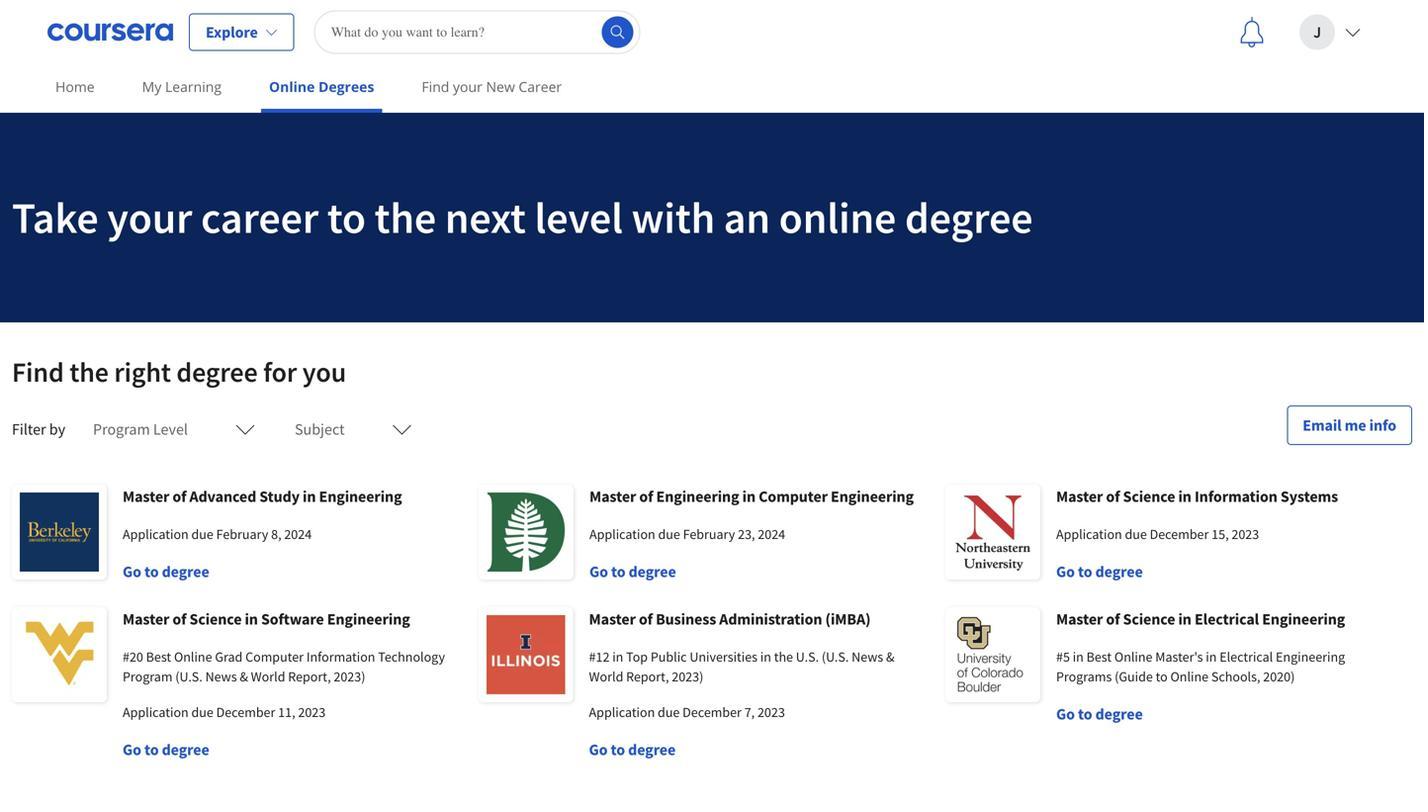Task type: vqa. For each thing, say whether or not it's contained in the screenshot.
Northeastern University image
yes



Task type: describe. For each thing, give the bounding box(es) containing it.
2 horizontal spatial 2023
[[1232, 525, 1260, 543]]

& for (imba)
[[887, 648, 895, 666]]

filter
[[12, 420, 46, 439]]

administration
[[720, 610, 823, 629]]

science for information
[[1124, 487, 1176, 507]]

& for software
[[240, 668, 248, 686]]

online degrees link
[[261, 64, 382, 113]]

go for master of science in information systems
[[1057, 562, 1076, 582]]

engineering for master of science in software engineering
[[327, 610, 410, 629]]

go to degree down application due december 7, 2023
[[589, 740, 676, 760]]

in up master's
[[1179, 610, 1192, 629]]

application due december 15, 2023
[[1057, 525, 1260, 543]]

explore button
[[189, 13, 295, 51]]

electrical inside #5 in best online master's in electrical engineering programs (guide to online schools, 2020)
[[1220, 648, 1274, 666]]

master of science in electrical engineering
[[1057, 610, 1346, 629]]

application due february 8, 2024
[[123, 525, 312, 543]]

application down #20
[[123, 704, 189, 721]]

west virginia university image
[[12, 608, 107, 703]]

go for master of advanced study in engineering
[[123, 562, 141, 582]]

What do you want to learn? text field
[[314, 10, 641, 54]]

business
[[656, 610, 717, 629]]

world for science
[[251, 668, 285, 686]]

to down application due december 15, 2023
[[1079, 562, 1093, 582]]

master's
[[1156, 648, 1204, 666]]

february for advanced
[[216, 525, 268, 543]]

your for new
[[453, 77, 483, 96]]

grad
[[215, 648, 243, 666]]

#12
[[589, 648, 610, 666]]

february for engineering
[[683, 525, 736, 543]]

in left software
[[245, 610, 258, 629]]

master for master of advanced study in engineering
[[123, 487, 170, 507]]

online up (guide
[[1115, 648, 1153, 666]]

due for advanced
[[191, 525, 214, 543]]

subject
[[295, 420, 345, 439]]

to down application due february 8, 2024
[[144, 562, 159, 582]]

an
[[724, 190, 771, 245]]

career
[[201, 190, 319, 245]]

application due december 11, 2023
[[123, 704, 326, 721]]

master of engineering in computer engineering
[[590, 487, 914, 507]]

in right "#12" in the left bottom of the page
[[613, 648, 624, 666]]

due down public
[[658, 704, 680, 721]]

0 vertical spatial information
[[1195, 487, 1278, 507]]

go to degree for master of science in information systems
[[1057, 562, 1144, 582]]

(u.s. for administration
[[822, 648, 849, 666]]

the inside #12 in top public universities in the u.s. (u.s. news & world report, 2023)
[[775, 648, 794, 666]]

master for master of science in electrical engineering
[[1057, 610, 1104, 629]]

2023) for administration
[[672, 668, 704, 686]]

take
[[12, 190, 99, 245]]

engineering for master of advanced study in engineering
[[319, 487, 402, 507]]

due for engineering
[[659, 525, 681, 543]]

to down application due december 7, 2023
[[611, 740, 625, 760]]

universities
[[690, 648, 758, 666]]

#5
[[1057, 648, 1071, 666]]

to down programs
[[1079, 705, 1093, 724]]

computer for in
[[759, 487, 828, 507]]

master for master of science in software engineering
[[123, 610, 170, 629]]

find for find your new career
[[422, 77, 450, 96]]

of for master of science in information systems
[[1107, 487, 1121, 507]]

computer for grad
[[246, 648, 304, 666]]

for
[[263, 355, 297, 389]]

11,
[[278, 704, 295, 721]]

master for master of business administration (imba)
[[589, 610, 636, 629]]

j
[[1314, 22, 1322, 42]]

science for software
[[190, 610, 242, 629]]

application for master of advanced study in engineering
[[123, 525, 189, 543]]

program level
[[93, 420, 188, 439]]

2024 for computer
[[758, 525, 786, 543]]

master of science in information systems
[[1057, 487, 1339, 507]]

master for master of science in information systems
[[1057, 487, 1104, 507]]

december for master of science in software engineering
[[216, 704, 275, 721]]

of for master of business administration (imba)
[[639, 610, 653, 629]]

to down application due december 11, 2023
[[144, 740, 159, 760]]

software
[[261, 610, 324, 629]]

program inside the #20 best online grad computer information technology program (u.s. news & world report, 2023)
[[123, 668, 173, 686]]

application for master of engineering in computer engineering
[[590, 525, 656, 543]]

2023 for master of science in software engineering
[[298, 704, 326, 721]]

level
[[153, 420, 188, 439]]

home
[[55, 77, 95, 96]]

2023) for in
[[334, 668, 366, 686]]

degrees
[[319, 77, 374, 96]]

of for master of science in software engineering
[[173, 610, 186, 629]]

online
[[779, 190, 897, 245]]

go to degree for master of advanced study in engineering
[[123, 562, 209, 582]]

my learning
[[142, 77, 222, 96]]

me
[[1346, 416, 1367, 435]]

my learning link
[[134, 64, 230, 109]]

programs
[[1057, 668, 1113, 686]]

0 vertical spatial electrical
[[1195, 610, 1260, 629]]

of for master of engineering in computer engineering
[[640, 487, 654, 507]]

with
[[632, 190, 716, 245]]

find the right degree for you
[[12, 355, 346, 389]]

application due february 23, 2024
[[590, 525, 786, 543]]

master of science in software engineering
[[123, 610, 410, 629]]

career
[[519, 77, 562, 96]]

(guide
[[1115, 668, 1154, 686]]

next
[[445, 190, 526, 245]]

7,
[[745, 704, 755, 721]]

news for software
[[205, 668, 237, 686]]

right
[[114, 355, 171, 389]]

2020)
[[1264, 668, 1296, 686]]

your for career
[[107, 190, 192, 245]]

world for business
[[589, 668, 624, 686]]

master of advanced study in engineering
[[123, 487, 402, 507]]



Task type: locate. For each thing, give the bounding box(es) containing it.
of up application due december 15, 2023
[[1107, 487, 1121, 507]]

program left level
[[93, 420, 150, 439]]

0 horizontal spatial 2023)
[[334, 668, 366, 686]]

& right u.s.
[[887, 648, 895, 666]]

2023 right 11,
[[298, 704, 326, 721]]

master down the "program level"
[[123, 487, 170, 507]]

master up #5
[[1057, 610, 1104, 629]]

go right the university of california, berkeley image
[[123, 562, 141, 582]]

program level button
[[81, 406, 267, 453]]

online down master's
[[1171, 668, 1209, 686]]

find up the filter by
[[12, 355, 64, 389]]

to
[[327, 190, 366, 245], [144, 562, 159, 582], [612, 562, 626, 582], [1079, 562, 1093, 582], [1156, 668, 1168, 686], [1079, 705, 1093, 724], [144, 740, 159, 760], [611, 740, 625, 760]]

university of illinois at urbana-champaign image
[[479, 608, 574, 703]]

best inside the #20 best online grad computer information technology program (u.s. news & world report, 2023)
[[146, 648, 171, 666]]

electrical up #5 in best online master's in electrical engineering programs (guide to online schools, 2020)
[[1195, 610, 1260, 629]]

2 world from the left
[[589, 668, 624, 686]]

systems
[[1281, 487, 1339, 507]]

of for master of science in electrical engineering
[[1107, 610, 1121, 629]]

go to degree for master of science in electrical engineering
[[1057, 705, 1144, 724]]

best up programs
[[1087, 648, 1112, 666]]

0 horizontal spatial report,
[[288, 668, 331, 686]]

to down master's
[[1156, 668, 1168, 686]]

study
[[260, 487, 300, 507]]

world
[[251, 668, 285, 686], [589, 668, 624, 686]]

in up schools,
[[1207, 648, 1218, 666]]

the left the right
[[69, 355, 109, 389]]

go down #20
[[123, 740, 141, 760]]

world up 11,
[[251, 668, 285, 686]]

1 horizontal spatial find
[[422, 77, 450, 96]]

engineering inside #5 in best online master's in electrical engineering programs (guide to online schools, 2020)
[[1277, 648, 1346, 666]]

1 world from the left
[[251, 668, 285, 686]]

0 vertical spatial your
[[453, 77, 483, 96]]

go to degree for master of engineering in computer engineering
[[590, 562, 676, 582]]

email me info button
[[1288, 406, 1413, 445]]

of
[[173, 487, 186, 507], [640, 487, 654, 507], [1107, 487, 1121, 507], [173, 610, 186, 629], [639, 610, 653, 629], [1107, 610, 1121, 629]]

northeastern university image
[[946, 485, 1041, 580]]

0 horizontal spatial &
[[240, 668, 248, 686]]

to inside #5 in best online master's in electrical engineering programs (guide to online schools, 2020)
[[1156, 668, 1168, 686]]

(u.s.
[[822, 648, 849, 666], [175, 668, 203, 686]]

0 horizontal spatial best
[[146, 648, 171, 666]]

of up top
[[639, 610, 653, 629]]

science for electrical
[[1124, 610, 1176, 629]]

of left the advanced
[[173, 487, 186, 507]]

world down "#12" in the left bottom of the page
[[589, 668, 624, 686]]

master up "#12" in the left bottom of the page
[[589, 610, 636, 629]]

1 vertical spatial news
[[205, 668, 237, 686]]

1 best from the left
[[146, 648, 171, 666]]

go to degree down application due december 15, 2023
[[1057, 562, 1144, 582]]

in right "study"
[[303, 487, 316, 507]]

news
[[852, 648, 884, 666], [205, 668, 237, 686]]

2023 right the "7,"
[[758, 704, 786, 721]]

take your career to the next level with an online degree
[[12, 190, 1034, 245]]

0 horizontal spatial december
[[216, 704, 275, 721]]

program inside dropdown button
[[93, 420, 150, 439]]

by
[[49, 420, 65, 439]]

go down programs
[[1057, 705, 1076, 724]]

0 horizontal spatial world
[[251, 668, 285, 686]]

information down software
[[307, 648, 376, 666]]

news down (imba)
[[852, 648, 884, 666]]

master up application due december 15, 2023
[[1057, 487, 1104, 507]]

of down application due february 8, 2024
[[173, 610, 186, 629]]

top
[[627, 648, 648, 666]]

1 horizontal spatial your
[[453, 77, 483, 96]]

master up application due february 23, 2024
[[590, 487, 637, 507]]

2023 for master of business administration (imba)
[[758, 704, 786, 721]]

report, for business
[[627, 668, 669, 686]]

2024 right 23,
[[758, 525, 786, 543]]

#20 best online grad computer information technology program (u.s. news & world report, 2023)
[[123, 648, 445, 686]]

&
[[887, 648, 895, 666], [240, 668, 248, 686]]

& inside the #20 best online grad computer information technology program (u.s. news & world report, 2023)
[[240, 668, 248, 686]]

0 horizontal spatial (u.s.
[[175, 668, 203, 686]]

j button
[[1284, 0, 1377, 64]]

#5 in best online master's in electrical engineering programs (guide to online schools, 2020)
[[1057, 648, 1346, 686]]

0 horizontal spatial february
[[216, 525, 268, 543]]

february left 23,
[[683, 525, 736, 543]]

1 horizontal spatial 2024
[[758, 525, 786, 543]]

1 vertical spatial information
[[307, 648, 376, 666]]

#20
[[123, 648, 143, 666]]

2024 for in
[[284, 525, 312, 543]]

2023 right 15,
[[1232, 525, 1260, 543]]

0 horizontal spatial 2024
[[284, 525, 312, 543]]

report, inside the #20 best online grad computer information technology program (u.s. news & world report, 2023)
[[288, 668, 331, 686]]

program down #20
[[123, 668, 173, 686]]

new
[[486, 77, 515, 96]]

university of colorado boulder image
[[946, 608, 1041, 703]]

1 horizontal spatial february
[[683, 525, 736, 543]]

to right career on the left
[[327, 190, 366, 245]]

go right northeastern university image
[[1057, 562, 1076, 582]]

online left the degrees
[[269, 77, 315, 96]]

coursera image
[[47, 16, 173, 48]]

2 horizontal spatial the
[[775, 648, 794, 666]]

0 vertical spatial program
[[93, 420, 150, 439]]

your right 'take'
[[107, 190, 192, 245]]

information up 15,
[[1195, 487, 1278, 507]]

master for master of engineering in computer engineering
[[590, 487, 637, 507]]

2 vertical spatial the
[[775, 648, 794, 666]]

world inside the #20 best online grad computer information technology program (u.s. news & world report, 2023)
[[251, 668, 285, 686]]

1 horizontal spatial world
[[589, 668, 624, 686]]

online degrees
[[269, 77, 374, 96]]

1 horizontal spatial news
[[852, 648, 884, 666]]

engineering
[[319, 487, 402, 507], [657, 487, 740, 507], [831, 487, 914, 507], [327, 610, 410, 629], [1263, 610, 1346, 629], [1277, 648, 1346, 666]]

0 horizontal spatial news
[[205, 668, 237, 686]]

dartmouth college image
[[479, 485, 574, 580]]

#12 in top public universities in the u.s. (u.s. news & world report, 2023)
[[589, 648, 895, 686]]

go for master of science in electrical engineering
[[1057, 705, 1076, 724]]

1 vertical spatial electrical
[[1220, 648, 1274, 666]]

(u.s. inside the #20 best online grad computer information technology program (u.s. news & world report, 2023)
[[175, 668, 203, 686]]

& inside #12 in top public universities in the u.s. (u.s. news & world report, 2023)
[[887, 648, 895, 666]]

& down grad
[[240, 668, 248, 686]]

0 horizontal spatial the
[[69, 355, 109, 389]]

email
[[1304, 416, 1342, 435]]

level
[[535, 190, 623, 245]]

0 vertical spatial find
[[422, 77, 450, 96]]

info
[[1370, 416, 1397, 435]]

8,
[[271, 525, 282, 543]]

2 best from the left
[[1087, 648, 1112, 666]]

go to degree down application due february 8, 2024
[[123, 562, 209, 582]]

report,
[[288, 668, 331, 686], [627, 668, 669, 686]]

due down the advanced
[[191, 525, 214, 543]]

december left the "7,"
[[683, 704, 742, 721]]

of up application due february 23, 2024
[[640, 487, 654, 507]]

your
[[453, 77, 483, 96], [107, 190, 192, 245]]

email me info
[[1304, 416, 1397, 435]]

you
[[303, 355, 346, 389]]

2 report, from the left
[[627, 668, 669, 686]]

information
[[1195, 487, 1278, 507], [307, 648, 376, 666]]

1 horizontal spatial december
[[683, 704, 742, 721]]

find
[[422, 77, 450, 96], [12, 355, 64, 389]]

2024 right 8,
[[284, 525, 312, 543]]

online
[[269, 77, 315, 96], [174, 648, 212, 666], [1115, 648, 1153, 666], [1171, 668, 1209, 686]]

application right dartmouth college image
[[590, 525, 656, 543]]

master up #20
[[123, 610, 170, 629]]

1 horizontal spatial 2023
[[758, 704, 786, 721]]

1 report, from the left
[[288, 668, 331, 686]]

due
[[191, 525, 214, 543], [659, 525, 681, 543], [1126, 525, 1148, 543], [191, 704, 214, 721], [658, 704, 680, 721]]

1 horizontal spatial (u.s.
[[822, 648, 849, 666]]

find your new career link
[[414, 64, 570, 109]]

world inside #12 in top public universities in the u.s. (u.s. news & world report, 2023)
[[589, 668, 624, 686]]

None search field
[[314, 10, 641, 54]]

(imba)
[[826, 610, 871, 629]]

master of business administration (imba)
[[589, 610, 871, 629]]

public
[[651, 648, 687, 666]]

information inside the #20 best online grad computer information technology program (u.s. news & world report, 2023)
[[307, 648, 376, 666]]

my
[[142, 77, 162, 96]]

1 vertical spatial (u.s.
[[175, 668, 203, 686]]

filter by
[[12, 420, 65, 439]]

your inside find your new career link
[[453, 77, 483, 96]]

engineering for master of engineering in computer engineering
[[831, 487, 914, 507]]

news for (imba)
[[852, 648, 884, 666]]

news down grad
[[205, 668, 237, 686]]

0 vertical spatial &
[[887, 648, 895, 666]]

1 horizontal spatial 2023)
[[672, 668, 704, 686]]

science up grad
[[190, 610, 242, 629]]

online inside the #20 best online grad computer information technology program (u.s. news & world report, 2023)
[[174, 648, 212, 666]]

in down administration
[[761, 648, 772, 666]]

0 vertical spatial (u.s.
[[822, 648, 849, 666]]

1 vertical spatial computer
[[246, 648, 304, 666]]

best
[[146, 648, 171, 666], [1087, 648, 1112, 666]]

in up 23,
[[743, 487, 756, 507]]

0 horizontal spatial your
[[107, 190, 192, 245]]

learning
[[165, 77, 222, 96]]

december left 11,
[[216, 704, 275, 721]]

1 vertical spatial &
[[240, 668, 248, 686]]

2023) inside #12 in top public universities in the u.s. (u.s. news & world report, 2023)
[[672, 668, 704, 686]]

online inside online degrees link
[[269, 77, 315, 96]]

go to degree
[[123, 562, 209, 582], [590, 562, 676, 582], [1057, 562, 1144, 582], [1057, 705, 1144, 724], [123, 740, 209, 760], [589, 740, 676, 760]]

to down application due february 23, 2024
[[612, 562, 626, 582]]

online left grad
[[174, 648, 212, 666]]

2 2024 from the left
[[758, 525, 786, 543]]

your left new at the left of page
[[453, 77, 483, 96]]

computer inside the #20 best online grad computer information technology program (u.s. news & world report, 2023)
[[246, 648, 304, 666]]

2023) inside the #20 best online grad computer information technology program (u.s. news & world report, 2023)
[[334, 668, 366, 686]]

1 vertical spatial find
[[12, 355, 64, 389]]

best inside #5 in best online master's in electrical engineering programs (guide to online schools, 2020)
[[1087, 648, 1112, 666]]

0 vertical spatial computer
[[759, 487, 828, 507]]

1 2023) from the left
[[334, 668, 366, 686]]

due left 11,
[[191, 704, 214, 721]]

news inside the #20 best online grad computer information technology program (u.s. news & world report, 2023)
[[205, 668, 237, 686]]

2 february from the left
[[683, 525, 736, 543]]

application right northeastern university image
[[1057, 525, 1123, 543]]

the
[[375, 190, 437, 245], [69, 355, 109, 389], [775, 648, 794, 666]]

0 horizontal spatial 2023
[[298, 704, 326, 721]]

master
[[123, 487, 170, 507], [590, 487, 637, 507], [1057, 487, 1104, 507], [123, 610, 170, 629], [589, 610, 636, 629], [1057, 610, 1104, 629]]

best right #20
[[146, 648, 171, 666]]

the left u.s.
[[775, 648, 794, 666]]

science up application due december 15, 2023
[[1124, 487, 1176, 507]]

(u.s. right u.s.
[[822, 648, 849, 666]]

subject button
[[283, 406, 424, 453]]

1 horizontal spatial information
[[1195, 487, 1278, 507]]

find left new at the left of page
[[422, 77, 450, 96]]

15,
[[1212, 525, 1230, 543]]

science
[[1124, 487, 1176, 507], [190, 610, 242, 629], [1124, 610, 1176, 629]]

february
[[216, 525, 268, 543], [683, 525, 736, 543]]

u.s.
[[796, 648, 819, 666]]

home link
[[47, 64, 103, 109]]

1 horizontal spatial computer
[[759, 487, 828, 507]]

0 vertical spatial news
[[852, 648, 884, 666]]

1 vertical spatial the
[[69, 355, 109, 389]]

in up application due december 15, 2023
[[1179, 487, 1192, 507]]

(u.s. up application due december 11, 2023
[[175, 668, 203, 686]]

go right dartmouth college image
[[590, 562, 608, 582]]

report, inside #12 in top public universities in the u.s. (u.s. news & world report, 2023)
[[627, 668, 669, 686]]

1 horizontal spatial best
[[1087, 648, 1112, 666]]

report, up 11,
[[288, 668, 331, 686]]

1 vertical spatial your
[[107, 190, 192, 245]]

2 horizontal spatial december
[[1150, 525, 1210, 543]]

1 vertical spatial program
[[123, 668, 173, 686]]

1 horizontal spatial &
[[887, 648, 895, 666]]

2024
[[284, 525, 312, 543], [758, 525, 786, 543]]

electrical
[[1195, 610, 1260, 629], [1220, 648, 1274, 666]]

0 vertical spatial the
[[375, 190, 437, 245]]

go to degree down programs
[[1057, 705, 1144, 724]]

(u.s. for in
[[175, 668, 203, 686]]

degree
[[905, 190, 1034, 245], [177, 355, 258, 389], [162, 562, 209, 582], [629, 562, 676, 582], [1096, 562, 1144, 582], [1096, 705, 1144, 724], [162, 740, 209, 760], [629, 740, 676, 760]]

2 2023) from the left
[[672, 668, 704, 686]]

application down top
[[589, 704, 655, 721]]

go down "#12" in the left bottom of the page
[[589, 740, 608, 760]]

(u.s. inside #12 in top public universities in the u.s. (u.s. news & world report, 2023)
[[822, 648, 849, 666]]

of up (guide
[[1107, 610, 1121, 629]]

advanced
[[190, 487, 256, 507]]

1 february from the left
[[216, 525, 268, 543]]

in right #5
[[1073, 648, 1084, 666]]

of for master of advanced study in engineering
[[173, 487, 186, 507]]

due down master of science in information systems
[[1126, 525, 1148, 543]]

electrical up schools,
[[1220, 648, 1274, 666]]

application due december 7, 2023
[[589, 704, 786, 721]]

december for master of business administration (imba)
[[683, 704, 742, 721]]

go to degree down application due february 23, 2024
[[590, 562, 676, 582]]

find your new career
[[422, 77, 562, 96]]

schools,
[[1212, 668, 1261, 686]]

go
[[123, 562, 141, 582], [590, 562, 608, 582], [1057, 562, 1076, 582], [1057, 705, 1076, 724], [123, 740, 141, 760], [589, 740, 608, 760]]

the left next
[[375, 190, 437, 245]]

23,
[[738, 525, 756, 543]]

application for master of science in information systems
[[1057, 525, 1123, 543]]

february left 8,
[[216, 525, 268, 543]]

engineering for master of science in electrical engineering
[[1263, 610, 1346, 629]]

go to degree down application due december 11, 2023
[[123, 740, 209, 760]]

0 horizontal spatial find
[[12, 355, 64, 389]]

news inside #12 in top public universities in the u.s. (u.s. news & world report, 2023)
[[852, 648, 884, 666]]

university of california, berkeley image
[[12, 485, 107, 580]]

due for science
[[1126, 525, 1148, 543]]

go for master of engineering in computer engineering
[[590, 562, 608, 582]]

1 2024 from the left
[[284, 525, 312, 543]]

0 horizontal spatial computer
[[246, 648, 304, 666]]

0 horizontal spatial information
[[307, 648, 376, 666]]

due left 23,
[[659, 525, 681, 543]]

2023)
[[334, 668, 366, 686], [672, 668, 704, 686]]

2023
[[1232, 525, 1260, 543], [298, 704, 326, 721], [758, 704, 786, 721]]

1 horizontal spatial report,
[[627, 668, 669, 686]]

application right the university of california, berkeley image
[[123, 525, 189, 543]]

application
[[123, 525, 189, 543], [590, 525, 656, 543], [1057, 525, 1123, 543], [123, 704, 189, 721], [589, 704, 655, 721]]

december left 15,
[[1150, 525, 1210, 543]]

technology
[[378, 648, 445, 666]]

report, for science
[[288, 668, 331, 686]]

report, down top
[[627, 668, 669, 686]]

1 horizontal spatial the
[[375, 190, 437, 245]]

explore
[[206, 22, 258, 42]]

science up master's
[[1124, 610, 1176, 629]]

find for find the right degree for you
[[12, 355, 64, 389]]



